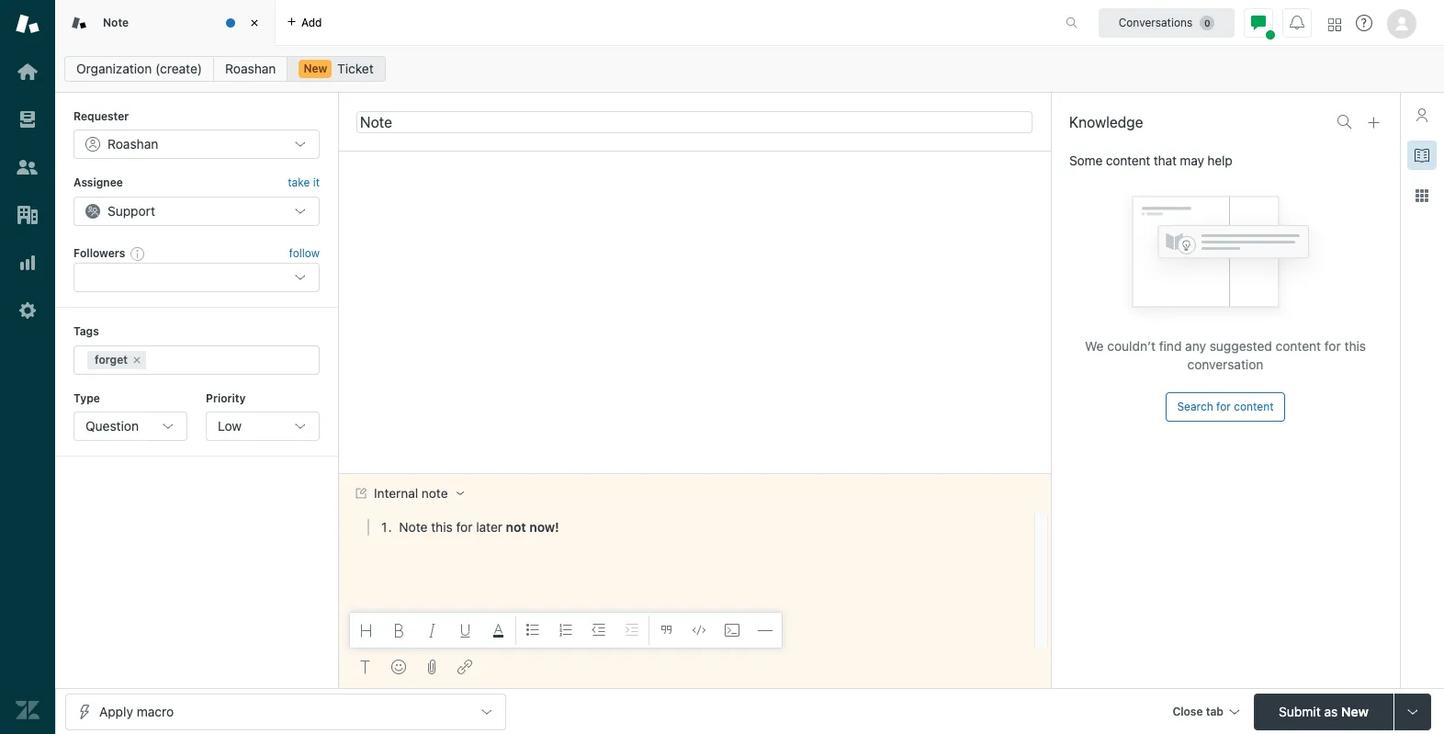 Task type: locate. For each thing, give the bounding box(es) containing it.
for inside we couldn't find any suggested content for this conversation
[[1325, 338, 1342, 354]]

question button
[[74, 412, 187, 441]]

secondary element
[[55, 51, 1445, 87]]

1 vertical spatial note
[[399, 520, 428, 535]]

add button
[[276, 0, 333, 45]]

0 horizontal spatial new
[[304, 62, 328, 75]]

note inside tab
[[103, 15, 129, 29]]

0 horizontal spatial this
[[431, 520, 453, 535]]

2 horizontal spatial content
[[1276, 338, 1322, 354]]

0 vertical spatial roashan
[[225, 61, 276, 76]]

decrease indent (cmd [) image
[[592, 623, 607, 638]]

conversations button
[[1099, 8, 1235, 37]]

any
[[1186, 338, 1207, 354]]

find
[[1160, 338, 1182, 354]]

1 horizontal spatial content
[[1234, 400, 1274, 414]]

2 vertical spatial for
[[456, 520, 473, 535]]

1 vertical spatial this
[[431, 520, 453, 535]]

1 vertical spatial new
[[1342, 703, 1369, 719]]

ticket
[[337, 61, 374, 76]]

new left ticket
[[304, 62, 328, 75]]

button displays agent's chat status as online. image
[[1252, 15, 1266, 30]]

0 vertical spatial for
[[1325, 338, 1342, 354]]

note for note this for later not now!
[[399, 520, 428, 535]]

0 vertical spatial content
[[1106, 153, 1151, 168]]

minimize composer image
[[687, 466, 702, 481]]

zendesk products image
[[1329, 18, 1342, 31]]

note down "internal note"
[[399, 520, 428, 535]]

get started image
[[16, 60, 40, 84]]

1 vertical spatial content
[[1276, 338, 1322, 354]]

some content that may help
[[1070, 153, 1233, 168]]

1 horizontal spatial for
[[1217, 400, 1231, 414]]

add link (cmd k) image
[[458, 660, 472, 675]]

content inside search for content button
[[1234, 400, 1274, 414]]

content down conversation
[[1234, 400, 1274, 414]]

type
[[74, 391, 100, 405]]

later
[[476, 520, 503, 535]]

take
[[288, 176, 310, 190]]

new
[[304, 62, 328, 75], [1342, 703, 1369, 719]]

1 vertical spatial for
[[1217, 400, 1231, 414]]

0 vertical spatial new
[[304, 62, 328, 75]]

quote (cmd shift 9) image
[[659, 623, 674, 638]]

content
[[1106, 153, 1151, 168], [1276, 338, 1322, 354], [1234, 400, 1274, 414]]

submit as new
[[1279, 703, 1369, 719]]

new right the 'as'
[[1342, 703, 1369, 719]]

apply
[[99, 703, 133, 719]]

we couldn't find any suggested content for this conversation
[[1085, 338, 1367, 372]]

apply macro
[[99, 703, 174, 719]]

for
[[1325, 338, 1342, 354], [1217, 400, 1231, 414], [456, 520, 473, 535]]

knowledge
[[1070, 114, 1144, 130]]

0 horizontal spatial content
[[1106, 153, 1151, 168]]

organization
[[76, 61, 152, 76]]

1 horizontal spatial roashan
[[225, 61, 276, 76]]

content inside we couldn't find any suggested content for this conversation
[[1276, 338, 1322, 354]]

reporting image
[[16, 251, 40, 275]]

1 horizontal spatial this
[[1345, 338, 1367, 354]]

content left that
[[1106, 153, 1151, 168]]

admin image
[[16, 299, 40, 323]]

1 horizontal spatial new
[[1342, 703, 1369, 719]]

as
[[1325, 703, 1338, 719]]

roashan inside "requester" element
[[108, 136, 158, 152]]

take it button
[[288, 174, 320, 193]]

roashan
[[225, 61, 276, 76], [108, 136, 158, 152]]

that
[[1154, 153, 1177, 168]]

note inside 'text field'
[[399, 520, 428, 535]]

low
[[218, 418, 242, 434]]

note up organization at top
[[103, 15, 129, 29]]

0 vertical spatial note
[[103, 15, 129, 29]]

forget
[[95, 352, 128, 366]]

tab
[[1206, 704, 1224, 718]]

roashan down requester on the left top of page
[[108, 136, 158, 152]]

remove image
[[131, 354, 142, 365]]

support
[[108, 203, 155, 219]]

italic (cmd i) image
[[425, 623, 440, 638]]

0 vertical spatial this
[[1345, 338, 1367, 354]]

assignee element
[[74, 196, 320, 226]]

followers element
[[74, 263, 320, 292]]

conversation
[[1188, 357, 1264, 372]]

0 horizontal spatial roashan
[[108, 136, 158, 152]]

tags
[[74, 325, 99, 338]]

macro
[[137, 703, 174, 719]]

close image
[[245, 14, 264, 32]]

bold (cmd b) image
[[392, 623, 407, 638]]

2 vertical spatial content
[[1234, 400, 1274, 414]]

zendesk support image
[[16, 12, 40, 36]]

2 horizontal spatial for
[[1325, 338, 1342, 354]]

roashan down "close" image
[[225, 61, 276, 76]]

it
[[313, 176, 320, 190]]

code span (ctrl shift 5) image
[[692, 623, 707, 638]]

1 horizontal spatial note
[[399, 520, 428, 535]]

create or request article image
[[1367, 115, 1382, 130]]

0 horizontal spatial note
[[103, 15, 129, 29]]

note
[[103, 15, 129, 29], [399, 520, 428, 535]]

1 vertical spatial roashan
[[108, 136, 158, 152]]

not
[[506, 520, 526, 535]]

(create)
[[155, 61, 202, 76]]

new inside secondary element
[[304, 62, 328, 75]]

conversations
[[1119, 15, 1193, 29]]

internal note
[[374, 487, 448, 501]]

bulleted list (cmd shift 8) image
[[526, 623, 540, 638]]

some
[[1070, 153, 1103, 168]]

organization (create)
[[76, 61, 202, 76]]

this
[[1345, 338, 1367, 354], [431, 520, 453, 535]]

content right suggested
[[1276, 338, 1322, 354]]

0 horizontal spatial for
[[456, 520, 473, 535]]

numbered list (cmd shift 7) image
[[559, 623, 573, 638]]

search image
[[1338, 115, 1353, 130]]

may
[[1180, 153, 1205, 168]]



Task type: describe. For each thing, give the bounding box(es) containing it.
note this for later not now!
[[399, 520, 559, 535]]

notifications image
[[1290, 15, 1305, 30]]

customers image
[[16, 155, 40, 179]]

take it
[[288, 176, 320, 190]]

zendesk image
[[16, 698, 40, 722]]

code block (ctrl shift 6) image
[[725, 623, 740, 638]]

customer context image
[[1415, 108, 1430, 122]]

roashan link
[[213, 56, 288, 82]]

organizations image
[[16, 203, 40, 227]]

add
[[301, 15, 322, 29]]

requester
[[74, 109, 129, 123]]

question
[[85, 418, 139, 434]]

requester element
[[74, 130, 320, 159]]

help
[[1208, 153, 1233, 168]]

note for note
[[103, 15, 129, 29]]

Internal note composer text field
[[347, 513, 1029, 552]]

tabs tab list
[[55, 0, 1047, 46]]

submit
[[1279, 703, 1321, 719]]

this inside we couldn't find any suggested content for this conversation
[[1345, 338, 1367, 354]]

follow button
[[289, 245, 320, 262]]

followers
[[74, 246, 125, 260]]

info on adding followers image
[[131, 246, 145, 261]]

low button
[[206, 412, 320, 441]]

search for content button
[[1167, 392, 1285, 422]]

horizontal rule (cmd shift l) image
[[758, 623, 773, 638]]

increase indent (cmd ]) image
[[625, 623, 640, 638]]

priority
[[206, 391, 246, 405]]

organization (create) button
[[64, 56, 214, 82]]

format text image
[[358, 660, 373, 675]]

insert emojis image
[[391, 660, 406, 675]]

displays possible ticket submission types image
[[1406, 704, 1421, 719]]

note
[[422, 487, 448, 501]]

suggested
[[1210, 338, 1273, 354]]

note tab
[[55, 0, 276, 46]]

search for content
[[1178, 400, 1274, 414]]

for inside 'internal note composer' 'text field'
[[456, 520, 473, 535]]

internal
[[374, 487, 418, 501]]

couldn't
[[1108, 338, 1156, 354]]

we
[[1085, 338, 1104, 354]]

Subject field
[[357, 111, 1033, 133]]

add attachment image
[[425, 660, 439, 675]]

headings image
[[359, 623, 374, 638]]

knowledge image
[[1415, 148, 1430, 163]]

close
[[1173, 704, 1203, 718]]

for inside button
[[1217, 400, 1231, 414]]

close tab
[[1173, 704, 1224, 718]]

assignee
[[74, 176, 123, 190]]

now!
[[530, 520, 559, 535]]

follow
[[289, 246, 320, 260]]

underline (cmd u) image
[[459, 623, 473, 638]]

close tab button
[[1165, 693, 1247, 733]]

internal note button
[[339, 475, 479, 513]]

search
[[1178, 400, 1214, 414]]

roashan inside secondary element
[[225, 61, 276, 76]]

views image
[[16, 108, 40, 131]]

apps image
[[1415, 188, 1430, 203]]

this inside 'internal note composer' 'text field'
[[431, 520, 453, 535]]

main element
[[0, 0, 55, 734]]

get help image
[[1356, 15, 1373, 31]]



